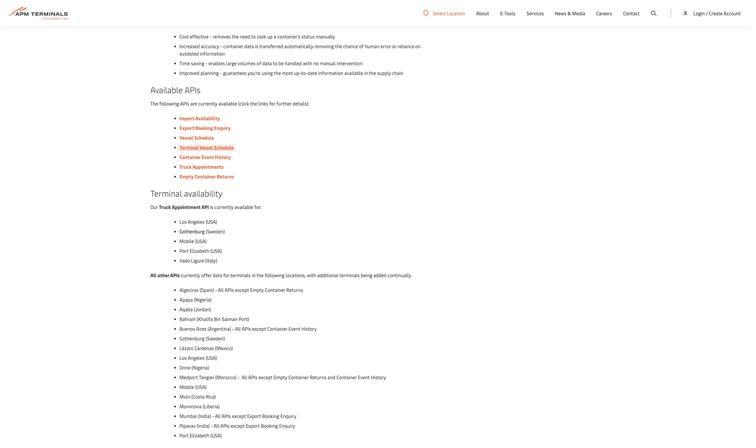 Task type: describe. For each thing, give the bounding box(es) containing it.
be
[[279, 60, 284, 67]]

reliance
[[398, 43, 415, 50]]

apis right the (morocco) - at the bottom of the page
[[248, 374, 258, 381]]

supply
[[378, 70, 391, 76]]

login / create account link
[[683, 0, 742, 26]]

1 gothenburg (sweden) from the top
[[180, 228, 225, 235]]

- for pipavav
[[211, 423, 213, 429]]

status
[[302, 33, 315, 40]]

automatically
[[285, 43, 314, 50]]

2 gothenburg (sweden) from the top
[[180, 335, 225, 342]]

1 terminals from the left
[[231, 272, 251, 279]]

1 gothenburg from the top
[[180, 228, 205, 235]]

2 gothenburg from the top
[[180, 335, 205, 342]]

a
[[274, 33, 276, 40]]

all other apis currently offer data for terminals in the following locations, with additional terminals being added continually.
[[151, 272, 412, 279]]

1 vertical spatial event
[[289, 326, 301, 332]]

added
[[374, 272, 387, 279]]

buenos
[[180, 326, 195, 332]]

process
[[311, 19, 327, 25]]

1 vertical spatial available
[[219, 100, 237, 107]]

1 horizontal spatial in
[[365, 70, 368, 76]]

2 horizontal spatial history
[[371, 374, 387, 381]]

booking for mumbai (india) - all apis except export booking enquiry
[[263, 413, 280, 420]]

vessel schedule link
[[180, 135, 214, 141]]

the up algeciras (spain) - all apis except empty container returns
[[257, 272, 264, 279]]

1 vertical spatial history
[[302, 326, 317, 332]]

(usa) up port elizabeth (usa)
[[195, 238, 207, 245]]

existing
[[282, 11, 298, 18]]

2 los angeles (usa) from the top
[[180, 355, 217, 361]]

careers button
[[597, 0, 613, 26]]

0 vertical spatial available
[[345, 70, 363, 76]]

0 vertical spatial currently
[[199, 100, 218, 107]]

2 vertical spatial available
[[235, 204, 254, 210]]

managers,
[[232, 19, 253, 25]]

export for mumbai (india) - all apis except export booking enquiry
[[247, 413, 261, 420]]

the right "this"
[[375, 11, 382, 18]]

to inside 'apis remove the need to look up information manually via our existing track & trace channels, making this the ideal solution for shipping lines, inland transporters, cargo owners and managers, and data aggregators who process higher volumes.'
[[197, 11, 202, 18]]

apis left "are"
[[180, 100, 190, 107]]

port elizabeth (usa)
[[180, 248, 222, 254]]

truck appointments
[[180, 164, 224, 170]]

contact
[[624, 10, 640, 16]]

e-tools button
[[501, 0, 516, 26]]

the up the container
[[232, 33, 239, 40]]

location
[[447, 10, 466, 16]]

saving
[[191, 60, 205, 67]]

shipping
[[420, 11, 437, 18]]

available apis
[[151, 84, 201, 95]]

the left supply
[[369, 70, 377, 76]]

& inside "dropdown button"
[[568, 10, 572, 16]]

(mexico)
[[215, 345, 233, 352]]

elizabeth
[[190, 248, 209, 254]]

1 vertical spatial currently
[[215, 204, 234, 210]]

of inside increased accuracy - container data is transferred automatically removing the chance of human error or reliance on outdated information
[[360, 43, 364, 50]]

are
[[191, 100, 197, 107]]

apapa (nigeria)
[[180, 297, 212, 303]]

bahrain
[[180, 316, 196, 322]]

0 horizontal spatial empty
[[180, 173, 194, 180]]

the up transporters,
[[178, 11, 185, 18]]

our truck appointment api is currently available for:
[[151, 204, 262, 210]]

the
[[151, 100, 158, 107]]

cárdenas
[[195, 345, 214, 352]]

algeciras
[[180, 287, 199, 293]]

2 angeles from the top
[[188, 355, 205, 361]]

remove
[[161, 11, 177, 18]]

terminal availability
[[151, 188, 223, 199]]

being
[[361, 272, 373, 279]]

0 vertical spatial truck
[[180, 164, 192, 170]]

pipavav (india) - all apis except export booking enquiry
[[180, 423, 295, 429]]

- for algeciras
[[215, 287, 217, 293]]

contact button
[[624, 0, 640, 26]]

available
[[151, 84, 183, 95]]

(khalifa
[[197, 316, 213, 322]]

onne
[[180, 365, 191, 371]]

the inside increased accuracy - container data is transferred automatically removing the chance of human error or reliance on outdated information
[[335, 43, 343, 50]]

transporters,
[[165, 19, 192, 25]]

1 vertical spatial up
[[268, 33, 273, 40]]

import availability link
[[180, 115, 220, 122]]

import availability
[[180, 115, 220, 122]]

outdated
[[180, 50, 199, 57]]

(usa) down lázaro cárdenas (mexico)
[[206, 355, 217, 361]]

the left links
[[250, 100, 257, 107]]

or
[[393, 43, 397, 50]]

1 vertical spatial in
[[252, 272, 256, 279]]

chance
[[344, 43, 358, 50]]

0 vertical spatial enquiry
[[214, 125, 231, 131]]

for:
[[255, 204, 262, 210]]

0 horizontal spatial event
[[202, 154, 214, 160]]

- for improved
[[220, 70, 222, 76]]

empty container returns
[[180, 173, 234, 180]]

2 vertical spatial to
[[273, 60, 278, 67]]

/
[[707, 10, 709, 16]]

appointments
[[193, 164, 224, 170]]

e-
[[501, 10, 505, 16]]

login / create account
[[694, 10, 742, 16]]

information inside 'apis remove the need to look up information manually via our existing track & trace channels, making this the ideal solution for shipping lines, inland transporters, cargo owners and managers, and data aggregators who process higher volumes.'
[[220, 11, 245, 18]]

aires
[[196, 326, 207, 332]]

(morocco) -
[[216, 374, 240, 381]]

our
[[151, 204, 158, 210]]

e-tools
[[501, 10, 516, 16]]

2 vertical spatial currently
[[181, 272, 200, 279]]

export booking enquiry
[[180, 125, 231, 131]]

solution
[[394, 11, 411, 18]]

empty container returns link
[[180, 173, 234, 180]]

cargo
[[193, 19, 205, 25]]

terminal for terminal vessel schedule
[[180, 144, 199, 151]]

the following apis are currently available (click the links for further details):
[[151, 100, 310, 107]]

(usa) up (italy)
[[211, 248, 222, 254]]

0 vertical spatial booking
[[195, 125, 213, 131]]

1 angeles from the top
[[188, 219, 205, 225]]

is inside increased accuracy - container data is transferred automatically removing the chance of human error or reliance on outdated information
[[255, 43, 259, 50]]

2 mobile from the top
[[180, 384, 194, 390]]

terminal vessel schedule link
[[177, 144, 236, 152]]

up inside 'apis remove the need to look up information manually via our existing track & trace channels, making this the ideal solution for shipping lines, inland transporters, cargo owners and managers, and data aggregators who process higher volumes.'
[[213, 11, 219, 18]]

guarantees
[[223, 70, 247, 76]]

returns for (morocco) -
[[310, 374, 327, 381]]

services button
[[527, 0, 545, 26]]

1 vertical spatial schedule
[[214, 144, 234, 151]]

onne (nigeria)
[[180, 365, 209, 371]]

no
[[314, 60, 319, 67]]

making
[[349, 11, 365, 18]]

up-
[[294, 70, 302, 76]]

further
[[277, 100, 292, 107]]

(usa) down our truck appointment api is currently available for:
[[206, 219, 217, 225]]

for inside 'apis remove the need to look up information manually via our existing track & trace channels, making this the ideal solution for shipping lines, inland transporters, cargo owners and managers, and data aggregators who process higher volumes.'
[[412, 11, 418, 18]]

- for time
[[206, 60, 208, 67]]

(click
[[239, 100, 249, 107]]

2 horizontal spatial event
[[358, 374, 370, 381]]

1 vertical spatial is
[[210, 204, 214, 210]]

booking for pipavav (india) - all apis except export booking enquiry
[[261, 423, 278, 429]]

1 mobile from the top
[[180, 238, 194, 245]]

0 vertical spatial schedule
[[194, 135, 214, 141]]

monvrovia
[[180, 403, 202, 410]]

apis down mumbai (india) - all apis except export booking enquiry
[[221, 423, 230, 429]]

2 vertical spatial information
[[319, 70, 344, 76]]

1 horizontal spatial to
[[252, 33, 256, 40]]

this
[[366, 11, 373, 18]]

need inside 'apis remove the need to look up information manually via our existing track & trace channels, making this the ideal solution for shipping lines, inland transporters, cargo owners and managers, and data aggregators who process higher volumes.'
[[186, 11, 196, 18]]

manually inside 'apis remove the need to look up information manually via our existing track & trace channels, making this the ideal solution for shipping lines, inland transporters, cargo owners and managers, and data aggregators who process higher volumes.'
[[246, 11, 265, 18]]

aqaba
[[180, 306, 193, 313]]

higher
[[328, 19, 341, 25]]

data inside 'apis remove the need to look up information manually via our existing track & trace channels, making this the ideal solution for shipping lines, inland transporters, cargo owners and managers, and data aggregators who process higher volumes.'
[[264, 19, 273, 25]]

data inside increased accuracy - container data is transferred automatically removing the chance of human error or reliance on outdated information
[[245, 43, 254, 50]]

0 vertical spatial export
[[180, 125, 194, 131]]

apis up pipavav (india) - all apis except export booking enquiry
[[222, 413, 231, 420]]

(india) for mumbai
[[198, 413, 211, 420]]

- for mumbai
[[212, 413, 214, 420]]

time saving - enables large volumes of data to be handled with no manual intervention
[[180, 60, 363, 67]]

look inside 'apis remove the need to look up information manually via our existing track & trace channels, making this the ideal solution for shipping lines, inland transporters, cargo owners and managers, and data aggregators who process higher volumes.'
[[203, 11, 212, 18]]

1 horizontal spatial manually
[[316, 33, 336, 40]]

- for increased
[[221, 43, 222, 50]]



Task type: vqa. For each thing, say whether or not it's contained in the screenshot.
Terms
no



Task type: locate. For each thing, give the bounding box(es) containing it.
& left the trace
[[311, 11, 315, 18]]

gothenburg up elizabeth
[[180, 228, 205, 235]]

look left a
[[257, 33, 266, 40]]

1 vertical spatial need
[[240, 33, 251, 40]]

1 horizontal spatial for
[[270, 100, 276, 107]]

additional
[[318, 272, 339, 279]]

and right owners
[[223, 19, 230, 25]]

apis right other
[[170, 272, 180, 279]]

most
[[283, 70, 293, 76]]

(nigeria) for apapa (nigeria)
[[194, 297, 212, 303]]

2 vertical spatial empty
[[274, 374, 288, 381]]

booking
[[195, 125, 213, 131], [263, 413, 280, 420], [261, 423, 278, 429]]

0 horizontal spatial &
[[311, 11, 315, 18]]

export
[[180, 125, 194, 131], [247, 413, 261, 420], [246, 423, 260, 429]]

1 horizontal spatial history
[[302, 326, 317, 332]]

0 horizontal spatial returns
[[217, 173, 234, 180]]

truck down container event history link
[[180, 164, 192, 170]]

1 horizontal spatial need
[[240, 33, 251, 40]]

algeciras (spain) - all apis except empty container returns
[[180, 287, 303, 293]]

need down managers,
[[240, 33, 251, 40]]

- for cost
[[210, 33, 212, 40]]

of left human
[[360, 43, 364, 50]]

1 vertical spatial with
[[307, 272, 317, 279]]

2 horizontal spatial returns
[[310, 374, 327, 381]]

0 horizontal spatial look
[[203, 11, 212, 18]]

1 vertical spatial terminal
[[151, 188, 182, 199]]

1 horizontal spatial of
[[360, 43, 364, 50]]

moín (costa rica)
[[180, 394, 216, 400]]

mobile (usa) down medport on the left of page
[[180, 384, 207, 390]]

availability
[[196, 115, 220, 122]]

export down mumbai (india) - all apis except export booking enquiry
[[246, 423, 260, 429]]

0 vertical spatial is
[[255, 43, 259, 50]]

0 horizontal spatial up
[[213, 11, 219, 18]]

0 vertical spatial history
[[215, 154, 231, 160]]

2 and from the left
[[255, 19, 262, 25]]

(usa) up (costa
[[195, 384, 207, 390]]

in up algeciras (spain) - all apis except empty container returns
[[252, 272, 256, 279]]

terminals up algeciras (spain) - all apis except empty container returns
[[231, 272, 251, 279]]

2 horizontal spatial for
[[412, 11, 418, 18]]

available left for:
[[235, 204, 254, 210]]

create
[[710, 10, 723, 16]]

0 vertical spatial with
[[303, 60, 313, 67]]

(jordan)
[[194, 306, 211, 313]]

to up cargo
[[197, 11, 202, 18]]

0 horizontal spatial to
[[197, 11, 202, 18]]

media
[[573, 10, 586, 16]]

1 mobile (usa) from the top
[[180, 238, 207, 245]]

transferred
[[260, 43, 284, 50]]

returns down locations,
[[287, 287, 303, 293]]

1 horizontal spatial terminals
[[340, 272, 360, 279]]

terminal vessel schedule
[[180, 144, 234, 151]]

and
[[223, 19, 230, 25], [255, 19, 262, 25]]

data
[[264, 19, 273, 25], [245, 43, 254, 50], [263, 60, 272, 67], [213, 272, 222, 279]]

(sweden)
[[206, 228, 225, 235], [206, 335, 225, 342]]

currently right api
[[215, 204, 234, 210]]

1 vertical spatial of
[[257, 60, 261, 67]]

vessel up container event history
[[200, 144, 213, 151]]

(nigeria) up (jordan)
[[194, 297, 212, 303]]

0 vertical spatial of
[[360, 43, 364, 50]]

information down manual
[[319, 70, 344, 76]]

1 horizontal spatial vessel
[[200, 144, 213, 151]]

1 vertical spatial look
[[257, 33, 266, 40]]

1 vertical spatial (nigeria)
[[192, 365, 209, 371]]

0 horizontal spatial need
[[186, 11, 196, 18]]

tools
[[505, 10, 516, 16]]

vado ligure (italy)
[[180, 257, 219, 264]]

lázaro
[[180, 345, 194, 352]]

data up using
[[263, 60, 272, 67]]

schedule up container event history link
[[214, 144, 234, 151]]

and up cost effective - removes the need to look up a container's status manually on the left top of page
[[255, 19, 262, 25]]

in left supply
[[365, 70, 368, 76]]

up left a
[[268, 33, 273, 40]]

1 los angeles (usa) from the top
[[180, 219, 217, 225]]

manually up 'removing' at left
[[316, 33, 336, 40]]

news & media button
[[556, 0, 586, 26]]

los angeles (usa) up 'onne (nigeria)'
[[180, 355, 217, 361]]

locations,
[[286, 272, 306, 279]]

data right offer
[[213, 272, 222, 279]]

gothenburg
[[180, 228, 205, 235], [180, 335, 205, 342]]

1 vertical spatial los
[[180, 355, 187, 361]]

0 vertical spatial mobile (usa)
[[180, 238, 207, 245]]

to-
[[302, 70, 308, 76]]

apis up inland
[[151, 11, 160, 18]]

2 terminals from the left
[[340, 272, 360, 279]]

container
[[180, 154, 201, 160], [195, 173, 216, 180], [265, 287, 286, 293], [268, 326, 288, 332], [289, 374, 309, 381]]

returns down appointments
[[217, 173, 234, 180]]

terminal down vessel schedule
[[180, 144, 199, 151]]

terminal for terminal availability
[[151, 188, 182, 199]]

returns left and container at the left
[[310, 374, 327, 381]]

2 vertical spatial enquiry
[[279, 423, 295, 429]]

angeles down api
[[188, 219, 205, 225]]

available left (click
[[219, 100, 237, 107]]

1 vertical spatial booking
[[263, 413, 280, 420]]

empty for -
[[250, 287, 264, 293]]

export up pipavav (india) - all apis except export booking enquiry
[[247, 413, 261, 420]]

of
[[360, 43, 364, 50], [257, 60, 261, 67]]

select location button
[[424, 10, 466, 16]]

export down import
[[180, 125, 194, 131]]

1 horizontal spatial up
[[268, 33, 273, 40]]

with right locations,
[[307, 272, 317, 279]]

vado
[[180, 257, 190, 264]]

1 vertical spatial to
[[252, 33, 256, 40]]

1 vertical spatial (sweden)
[[206, 335, 225, 342]]

is down cost effective - removes the need to look up a container's status manually on the left top of page
[[255, 43, 259, 50]]

(india) down the 'monvrovia (liberia)'
[[198, 413, 211, 420]]

2 vertical spatial history
[[371, 374, 387, 381]]

offer
[[201, 272, 212, 279]]

aggregators
[[274, 19, 300, 25]]

1 horizontal spatial and
[[255, 19, 262, 25]]

to
[[197, 11, 202, 18], [252, 33, 256, 40], [273, 60, 278, 67]]

apis down port)
[[242, 326, 251, 332]]

information inside increased accuracy - container data is transferred automatically removing the chance of human error or reliance on outdated information
[[200, 50, 225, 57]]

planning
[[201, 70, 219, 76]]

terminal
[[180, 144, 199, 151], [151, 188, 182, 199]]

account
[[724, 10, 742, 16]]

0 horizontal spatial history
[[215, 154, 231, 160]]

0 vertical spatial vessel
[[180, 135, 193, 141]]

removing
[[315, 43, 334, 50]]

2 vertical spatial export
[[246, 423, 260, 429]]

news
[[556, 10, 567, 16]]

lázaro cárdenas (mexico)
[[180, 345, 233, 352]]

the left chance
[[335, 43, 343, 50]]

currently up algeciras
[[181, 272, 200, 279]]

1 vertical spatial gothenburg
[[180, 335, 205, 342]]

0 vertical spatial angeles
[[188, 219, 205, 225]]

1 (sweden) from the top
[[206, 228, 225, 235]]

improved planning - guarantees you're using the most up-to-date information available in the supply chain
[[180, 70, 404, 76]]

select location
[[433, 10, 466, 16]]

1 vertical spatial for
[[270, 100, 276, 107]]

terminals left being on the bottom of the page
[[340, 272, 360, 279]]

1 vertical spatial mobile
[[180, 384, 194, 390]]

the left most
[[274, 70, 281, 76]]

2 vertical spatial for
[[224, 272, 230, 279]]

large
[[226, 60, 237, 67]]

0 vertical spatial los
[[180, 219, 187, 225]]

& right the news
[[568, 10, 572, 16]]

mobile (usa) up elizabeth
[[180, 238, 207, 245]]

information up managers,
[[220, 11, 245, 18]]

enquiry for pipavav (india) - all apis except export booking enquiry
[[279, 423, 295, 429]]

0 vertical spatial to
[[197, 11, 202, 18]]

0 vertical spatial in
[[365, 70, 368, 76]]

0 horizontal spatial in
[[252, 272, 256, 279]]

0 horizontal spatial schedule
[[194, 135, 214, 141]]

manually left the via
[[246, 11, 265, 18]]

0 vertical spatial (india)
[[198, 413, 211, 420]]

empty for (morocco) -
[[274, 374, 288, 381]]

for right offer
[[224, 272, 230, 279]]

los down appointment on the top
[[180, 219, 187, 225]]

to down managers,
[[252, 33, 256, 40]]

pipavav
[[180, 423, 196, 429]]

container
[[224, 43, 244, 50]]

about
[[477, 10, 490, 16]]

returns for -
[[287, 287, 303, 293]]

export booking enquiry link
[[180, 125, 231, 131]]

gothenburg (sweden) up port elizabeth (usa)
[[180, 228, 225, 235]]

2 mobile (usa) from the top
[[180, 384, 207, 390]]

2 (sweden) from the top
[[206, 335, 225, 342]]

vessel
[[180, 135, 193, 141], [200, 144, 213, 151]]

apis right (spain) at the left bottom of page
[[225, 287, 234, 293]]

(italy)
[[205, 257, 217, 264]]

vessel down import
[[180, 135, 193, 141]]

human
[[365, 43, 380, 50]]

0 vertical spatial event
[[202, 154, 214, 160]]

los angeles (usa) down api
[[180, 219, 217, 225]]

(india) right the pipavav
[[197, 423, 210, 429]]

0 vertical spatial need
[[186, 11, 196, 18]]

links
[[259, 100, 268, 107]]

0 vertical spatial gothenburg
[[180, 228, 205, 235]]

port
[[180, 248, 189, 254]]

who
[[301, 19, 310, 25]]

2 horizontal spatial empty
[[274, 374, 288, 381]]

with left no
[[303, 60, 313, 67]]

1 vertical spatial vessel
[[200, 144, 213, 151]]

gothenburg (sweden) down aires
[[180, 335, 225, 342]]

and container
[[328, 374, 357, 381]]

2 vertical spatial returns
[[310, 374, 327, 381]]

cost
[[180, 33, 189, 40]]

1 horizontal spatial is
[[255, 43, 259, 50]]

1 vertical spatial los angeles (usa)
[[180, 355, 217, 361]]

(nigeria) up tangier
[[192, 365, 209, 371]]

container event history link
[[180, 154, 231, 160]]

1 horizontal spatial look
[[257, 33, 266, 40]]

apis
[[151, 11, 160, 18], [185, 84, 201, 95], [180, 100, 190, 107], [170, 272, 180, 279], [225, 287, 234, 293], [242, 326, 251, 332], [248, 374, 258, 381], [222, 413, 231, 420], [221, 423, 230, 429]]

(spain)
[[200, 287, 214, 293]]

mobile down medport on the left of page
[[180, 384, 194, 390]]

ligure
[[191, 257, 204, 264]]

is right api
[[210, 204, 214, 210]]

1 vertical spatial following
[[265, 272, 285, 279]]

monvrovia (liberia)
[[180, 403, 220, 410]]

schedule down export booking enquiry link
[[194, 135, 214, 141]]

0 vertical spatial manually
[[246, 11, 265, 18]]

cost effective - removes the need to look up a container's status manually
[[180, 33, 336, 40]]

gothenburg down buenos
[[180, 335, 205, 342]]

terminals
[[231, 272, 251, 279], [340, 272, 360, 279]]

(sweden) up port elizabeth (usa)
[[206, 228, 225, 235]]

0 vertical spatial for
[[412, 11, 418, 18]]

terminal up our
[[151, 188, 182, 199]]

1 horizontal spatial returns
[[287, 287, 303, 293]]

need
[[186, 11, 196, 18], [240, 33, 251, 40]]

careers
[[597, 10, 613, 16]]

rica)
[[206, 394, 216, 400]]

1 los from the top
[[180, 219, 187, 225]]

los up the onne
[[180, 355, 187, 361]]

&
[[568, 10, 572, 16], [311, 11, 315, 18]]

select
[[433, 10, 446, 16]]

1 vertical spatial enquiry
[[281, 413, 297, 420]]

need up cargo
[[186, 11, 196, 18]]

information
[[220, 11, 245, 18], [200, 50, 225, 57], [319, 70, 344, 76]]

aqaba (jordan)
[[180, 306, 212, 313]]

following down available
[[160, 100, 179, 107]]

data down cost effective - removes the need to look up a container's status manually on the left top of page
[[245, 43, 254, 50]]

enquiry for mumbai (india) - all apis except export booking enquiry
[[281, 413, 297, 420]]

- inside increased accuracy - container data is transferred automatically removing the chance of human error or reliance on outdated information
[[221, 43, 222, 50]]

news & media
[[556, 10, 586, 16]]

tangier
[[199, 374, 214, 381]]

& inside 'apis remove the need to look up information manually via our existing track & trace channels, making this the ideal solution for shipping lines, inland transporters, cargo owners and managers, and data aggregators who process higher volumes.'
[[311, 11, 315, 18]]

all
[[151, 272, 157, 279], [235, 326, 241, 332], [215, 413, 221, 420], [214, 423, 220, 429]]

apis up "are"
[[185, 84, 201, 95]]

(liberia)
[[203, 403, 220, 410]]

following left locations,
[[265, 272, 285, 279]]

angeles up 'onne (nigeria)'
[[188, 355, 205, 361]]

available down intervention
[[345, 70, 363, 76]]

look up owners
[[203, 11, 212, 18]]

0 horizontal spatial of
[[257, 60, 261, 67]]

for right links
[[270, 100, 276, 107]]

2 vertical spatial event
[[358, 374, 370, 381]]

1 vertical spatial mobile (usa)
[[180, 384, 207, 390]]

0 horizontal spatial is
[[210, 204, 214, 210]]

0 vertical spatial los angeles (usa)
[[180, 219, 217, 225]]

(usa)
[[206, 219, 217, 225], [195, 238, 207, 245], [211, 248, 222, 254], [206, 355, 217, 361], [195, 384, 207, 390]]

apis inside 'apis remove the need to look up information manually via our existing track & trace channels, making this the ideal solution for shipping lines, inland transporters, cargo owners and managers, and data aggregators who process higher volumes.'
[[151, 11, 160, 18]]

0 horizontal spatial following
[[160, 100, 179, 107]]

1 vertical spatial gothenburg (sweden)
[[180, 335, 225, 342]]

0 horizontal spatial vessel
[[180, 135, 193, 141]]

track
[[299, 11, 310, 18]]

currently right "are"
[[199, 100, 218, 107]]

mobile up port
[[180, 238, 194, 245]]

for right solution
[[412, 11, 418, 18]]

0 vertical spatial returns
[[217, 173, 234, 180]]

export for pipavav (india) - all apis except export booking enquiry
[[246, 423, 260, 429]]

gothenburg (sweden)
[[180, 228, 225, 235], [180, 335, 225, 342]]

following
[[160, 100, 179, 107], [265, 272, 285, 279]]

other
[[158, 272, 170, 279]]

error
[[381, 43, 391, 50]]

1 and from the left
[[223, 19, 230, 25]]

0 horizontal spatial truck
[[159, 204, 171, 210]]

truck appointments link
[[180, 164, 224, 170]]

1 horizontal spatial following
[[265, 272, 285, 279]]

1 vertical spatial (india)
[[197, 423, 210, 429]]

available
[[345, 70, 363, 76], [219, 100, 237, 107], [235, 204, 254, 210]]

0 vertical spatial mobile
[[180, 238, 194, 245]]

2 horizontal spatial to
[[273, 60, 278, 67]]

(sweden) down (argentina)
[[206, 335, 225, 342]]

up up owners
[[213, 11, 219, 18]]

of up you're
[[257, 60, 261, 67]]

to left be
[[273, 60, 278, 67]]

0 vertical spatial (sweden)
[[206, 228, 225, 235]]

0 vertical spatial empty
[[180, 173, 194, 180]]

0 vertical spatial gothenburg (sweden)
[[180, 228, 225, 235]]

(india) for pipavav
[[197, 423, 210, 429]]

intervention
[[337, 60, 363, 67]]

api
[[202, 204, 209, 210]]

truck right our
[[159, 204, 171, 210]]

2 los from the top
[[180, 355, 187, 361]]

information down accuracy
[[200, 50, 225, 57]]

(nigeria) for onne (nigeria)
[[192, 365, 209, 371]]

data down the via
[[264, 19, 273, 25]]

1 horizontal spatial &
[[568, 10, 572, 16]]

in
[[365, 70, 368, 76], [252, 272, 256, 279]]

1 vertical spatial information
[[200, 50, 225, 57]]

0 vertical spatial (nigeria)
[[194, 297, 212, 303]]

continually.
[[388, 272, 412, 279]]

apis remove the need to look up information manually via our existing track & trace channels, making this the ideal solution for shipping lines, inland transporters, cargo owners and managers, and data aggregators who process higher volumes.
[[151, 11, 449, 25]]



